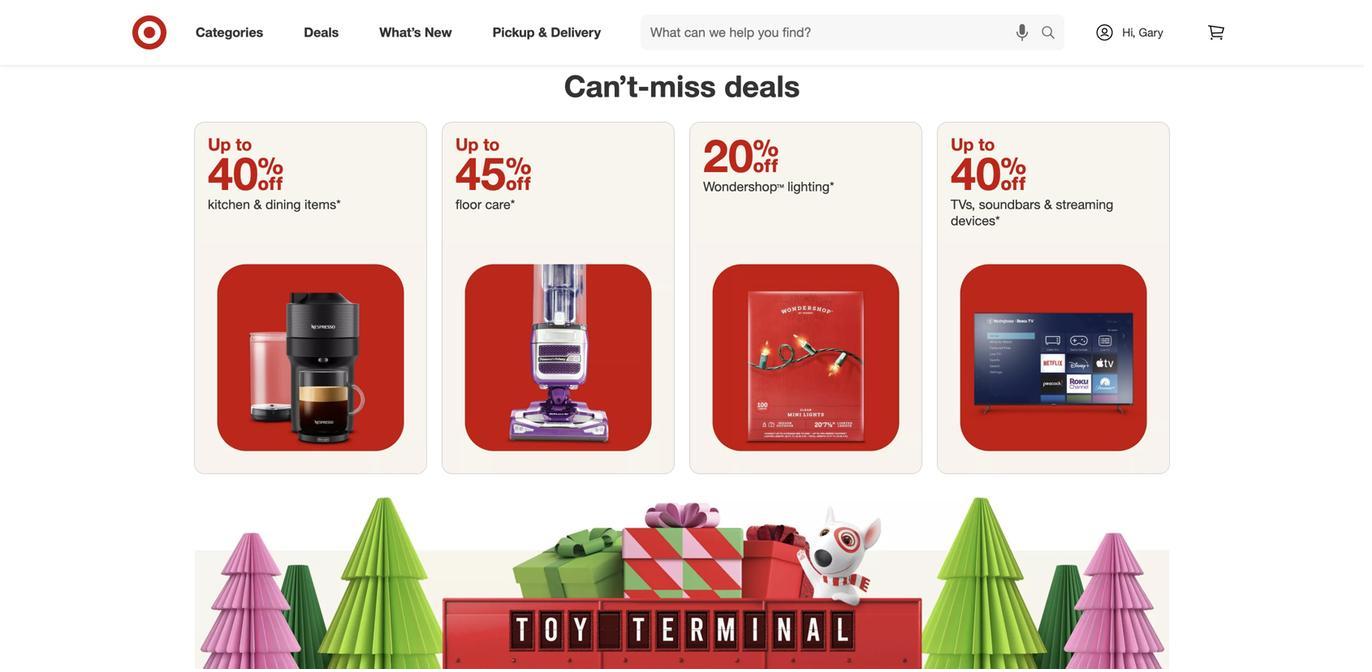 Task type: describe. For each thing, give the bounding box(es) containing it.
to for &
[[236, 134, 252, 155]]

pickup
[[493, 24, 535, 40]]

search
[[1034, 26, 1073, 42]]

20 wondershop ™ lighting*
[[703, 127, 834, 194]]

can't-
[[564, 68, 650, 104]]

& for dining
[[254, 197, 262, 212]]

what's
[[379, 24, 421, 40]]

to for soundbars
[[979, 134, 995, 155]]

40 for &
[[208, 145, 284, 201]]

floor care*
[[456, 197, 515, 212]]

what's new link
[[366, 15, 472, 50]]

devices*
[[951, 213, 1000, 229]]

up for floor care*
[[456, 134, 479, 155]]

deals
[[304, 24, 339, 40]]

pickup & delivery
[[493, 24, 601, 40]]

kitchen
[[208, 197, 250, 212]]

hi,
[[1122, 25, 1136, 39]]

up to for kitchen
[[208, 134, 252, 155]]

kitchen & dining items*
[[208, 197, 341, 212]]

categories
[[196, 24, 263, 40]]

tvs, soundbars & streaming devices*
[[951, 197, 1114, 229]]

care*
[[485, 197, 515, 212]]

tvs,
[[951, 197, 975, 212]]

™
[[777, 179, 784, 194]]

items*
[[304, 197, 341, 212]]

deals link
[[290, 15, 359, 50]]

& for delivery
[[538, 24, 547, 40]]

miss
[[650, 68, 716, 104]]

45
[[456, 145, 532, 201]]

up for kitchen & dining items*
[[208, 134, 231, 155]]

hi, gary
[[1122, 25, 1163, 39]]

search button
[[1034, 15, 1073, 54]]

floor
[[456, 197, 482, 212]]



Task type: vqa. For each thing, say whether or not it's contained in the screenshot.
Up to the middle
yes



Task type: locate. For each thing, give the bounding box(es) containing it.
streaming
[[1056, 197, 1114, 212]]

new
[[425, 24, 452, 40]]

2 up from the left
[[456, 134, 479, 155]]

1 up from the left
[[208, 134, 231, 155]]

1 horizontal spatial &
[[538, 24, 547, 40]]

1 horizontal spatial up
[[456, 134, 479, 155]]

to up floor care*
[[483, 134, 500, 155]]

up to up floor care*
[[456, 134, 500, 155]]

up to up tvs,
[[951, 134, 995, 155]]

& inside tvs, soundbars & streaming devices*
[[1044, 197, 1052, 212]]

& left streaming
[[1044, 197, 1052, 212]]

2 horizontal spatial to
[[979, 134, 995, 155]]

to
[[236, 134, 252, 155], [483, 134, 500, 155], [979, 134, 995, 155]]

up to up kitchen
[[208, 134, 252, 155]]

0 horizontal spatial &
[[254, 197, 262, 212]]

up up floor on the left
[[456, 134, 479, 155]]

1 horizontal spatial 40
[[951, 145, 1027, 201]]

up
[[208, 134, 231, 155], [456, 134, 479, 155], [951, 134, 974, 155]]

up up kitchen
[[208, 134, 231, 155]]

0 horizontal spatial to
[[236, 134, 252, 155]]

2 up to from the left
[[456, 134, 500, 155]]

2 horizontal spatial up
[[951, 134, 974, 155]]

up to for floor
[[456, 134, 500, 155]]

to up 'soundbars'
[[979, 134, 995, 155]]

40
[[208, 145, 284, 201], [951, 145, 1027, 201]]

2 to from the left
[[483, 134, 500, 155]]

to up kitchen
[[236, 134, 252, 155]]

1 horizontal spatial to
[[483, 134, 500, 155]]

2 horizontal spatial up to
[[951, 134, 995, 155]]

1 40 from the left
[[208, 145, 284, 201]]

dining
[[265, 197, 301, 212]]

lighting*
[[788, 179, 834, 194]]

2 40 from the left
[[951, 145, 1027, 201]]

pickup & delivery link
[[479, 15, 621, 50]]

& right pickup
[[538, 24, 547, 40]]

20
[[703, 127, 779, 183]]

0 horizontal spatial up
[[208, 134, 231, 155]]

3 up to from the left
[[951, 134, 995, 155]]

up to
[[208, 134, 252, 155], [456, 134, 500, 155], [951, 134, 995, 155]]

up for tvs, soundbars & streaming devices*
[[951, 134, 974, 155]]

What can we help you find? suggestions appear below search field
[[641, 15, 1045, 50]]

wondershop
[[703, 179, 777, 194]]

1 to from the left
[[236, 134, 252, 155]]

what's new
[[379, 24, 452, 40]]

0 horizontal spatial up to
[[208, 134, 252, 155]]

up up tvs,
[[951, 134, 974, 155]]

& left the dining
[[254, 197, 262, 212]]

soundbars
[[979, 197, 1041, 212]]

3 up from the left
[[951, 134, 974, 155]]

&
[[538, 24, 547, 40], [254, 197, 262, 212], [1044, 197, 1052, 212]]

categories link
[[182, 15, 284, 50]]

to for care*
[[483, 134, 500, 155]]

40 for soundbars
[[951, 145, 1027, 201]]

can't-miss deals
[[564, 68, 800, 104]]

2 horizontal spatial &
[[1044, 197, 1052, 212]]

gary
[[1139, 25, 1163, 39]]

deals
[[724, 68, 800, 104]]

3 to from the left
[[979, 134, 995, 155]]

delivery
[[551, 24, 601, 40]]

0 horizontal spatial 40
[[208, 145, 284, 201]]

1 up to from the left
[[208, 134, 252, 155]]

1 horizontal spatial up to
[[456, 134, 500, 155]]

up to for tvs,
[[951, 134, 995, 155]]



